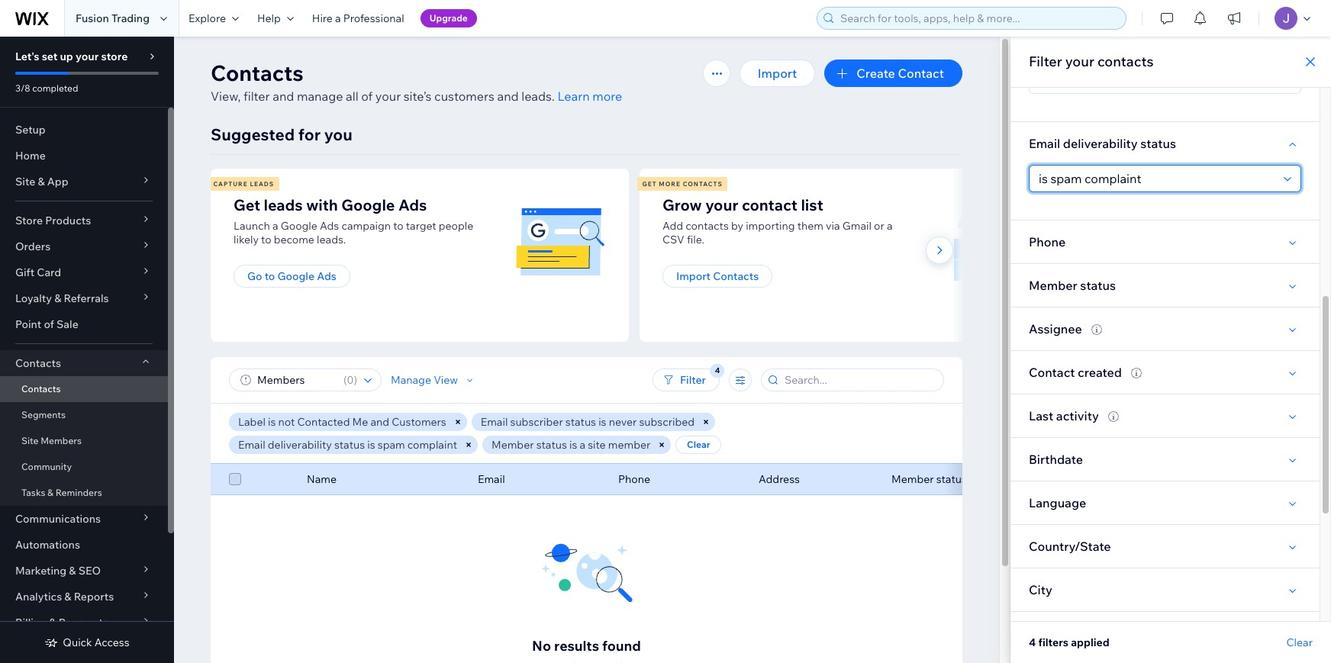 Task type: describe. For each thing, give the bounding box(es) containing it.
trading
[[111, 11, 150, 25]]

view
[[434, 373, 458, 387]]

go
[[247, 269, 262, 283]]

subscriber
[[510, 415, 563, 429]]

contacts button
[[0, 350, 168, 376]]

analytics & reports
[[15, 590, 114, 604]]

1 vertical spatial clear button
[[1287, 636, 1313, 650]]

site
[[588, 438, 606, 452]]

leads
[[264, 195, 303, 215]]

leads
[[250, 180, 274, 188]]

up
[[60, 50, 73, 63]]

let's
[[15, 50, 39, 63]]

site for site & app
[[15, 175, 35, 189]]

quick access
[[63, 636, 130, 650]]

ads inside button
[[317, 269, 337, 283]]

contacts up "segments"
[[21, 383, 61, 395]]

deliverability for email deliverability status
[[1063, 136, 1138, 151]]

all
[[346, 89, 359, 104]]

your inside contacts view, filter and manage all of your site's customers and leads. learn more
[[375, 89, 401, 104]]

email for email deliverability status is spam complaint
[[238, 438, 265, 452]]

Unsaved view field
[[253, 369, 339, 391]]

help
[[257, 11, 281, 25]]

contacts inside grow your contact list add contacts by importing them via gmail or a csv file.
[[686, 219, 729, 233]]

me
[[352, 415, 368, 429]]

0 horizontal spatial and
[[273, 89, 294, 104]]

filter for filter
[[680, 373, 706, 387]]

marketing & seo button
[[0, 558, 168, 584]]

setup
[[15, 123, 46, 137]]

( 0 )
[[343, 373, 357, 387]]

grow
[[663, 195, 702, 215]]

tasks
[[21, 487, 45, 498]]

list containing get leads with google ads
[[208, 169, 1064, 342]]

likely
[[234, 233, 259, 247]]

add
[[663, 219, 683, 233]]

marketing & seo
[[15, 564, 101, 578]]

assignee
[[1029, 321, 1082, 337]]

1 horizontal spatial and
[[371, 415, 389, 429]]

contacts inside dropdown button
[[15, 356, 61, 370]]

reports
[[74, 590, 114, 604]]

manage view
[[391, 373, 458, 387]]

professional
[[343, 11, 404, 25]]

importing
[[746, 219, 795, 233]]

manage view button
[[391, 373, 476, 387]]

address
[[759, 473, 800, 486]]

of inside point of sale link
[[44, 318, 54, 331]]

0
[[347, 373, 354, 387]]

contacts view, filter and manage all of your site's customers and leads. learn more
[[211, 60, 622, 104]]

become
[[274, 233, 314, 247]]

billing & payments
[[15, 616, 108, 630]]

to right likely
[[261, 233, 271, 247]]

seo
[[78, 564, 101, 578]]

to inside button
[[265, 269, 275, 283]]

last
[[1029, 408, 1054, 424]]

email for email deliverability status
[[1029, 136, 1060, 151]]

city
[[1029, 582, 1053, 598]]

app
[[47, 175, 68, 189]]

get more contacts
[[642, 180, 723, 188]]

email for email subscriber status is never subscribed
[[481, 415, 508, 429]]

loyalty
[[15, 292, 52, 305]]

language
[[1029, 495, 1087, 511]]

contacted
[[297, 415, 350, 429]]

no results found
[[532, 637, 641, 655]]

import button
[[740, 60, 815, 87]]

contact inside button
[[898, 66, 944, 81]]

leads. inside contacts view, filter and manage all of your site's customers and leads. learn more
[[522, 89, 555, 104]]

import for import contacts
[[676, 269, 711, 283]]

Search for tools, apps, help & more... field
[[836, 8, 1121, 29]]

a inside grow your contact list add contacts by importing them via gmail or a csv file.
[[887, 219, 893, 233]]

site & app button
[[0, 169, 168, 195]]

hire
[[312, 11, 333, 25]]

store products
[[15, 214, 91, 227]]

not
[[278, 415, 295, 429]]

email deliverability status is spam complaint
[[238, 438, 457, 452]]

label
[[238, 415, 266, 429]]

more
[[593, 89, 622, 104]]

3/8
[[15, 82, 30, 94]]

is left 'not'
[[268, 415, 276, 429]]

member status is a site member
[[492, 438, 651, 452]]

quick
[[63, 636, 92, 650]]

setup link
[[0, 117, 168, 143]]

to left target at the top of the page
[[393, 219, 404, 233]]

label is not contacted me and customers
[[238, 415, 446, 429]]

a left site
[[580, 438, 586, 452]]

created
[[1078, 365, 1122, 380]]

0 vertical spatial clear
[[687, 439, 710, 450]]

deliverability for email deliverability status is spam complaint
[[268, 438, 332, 452]]

suggested
[[211, 124, 295, 144]]

upgrade button
[[420, 9, 477, 27]]

loyalty & referrals
[[15, 292, 109, 305]]

site's
[[404, 89, 432, 104]]

view,
[[211, 89, 241, 104]]

name
[[307, 473, 337, 486]]

member for email deliverability status is spam complaint
[[492, 438, 534, 452]]

by
[[731, 219, 744, 233]]

tasks & reminders link
[[0, 480, 168, 506]]

contacts inside contacts view, filter and manage all of your site's customers and leads. learn more
[[211, 60, 304, 86]]

1 vertical spatial clear
[[1287, 636, 1313, 650]]

site for site members
[[21, 435, 39, 447]]

contact created
[[1029, 365, 1122, 380]]

0 vertical spatial phone
[[1029, 234, 1066, 250]]

member for phone
[[1029, 278, 1078, 293]]

0 vertical spatial google
[[341, 195, 395, 215]]

& for tasks
[[47, 487, 53, 498]]

products
[[45, 214, 91, 227]]

last activity
[[1029, 408, 1099, 424]]

analytics
[[15, 590, 62, 604]]

found
[[602, 637, 641, 655]]

& for site
[[38, 175, 45, 189]]

email subscriber status is never subscribed
[[481, 415, 695, 429]]



Task type: vqa. For each thing, say whether or not it's contained in the screenshot.
Translate "Button"
no



Task type: locate. For each thing, give the bounding box(es) containing it.
0 vertical spatial import
[[758, 66, 797, 81]]

go to google ads button
[[234, 265, 350, 288]]

site down "segments"
[[21, 435, 39, 447]]

phone
[[1029, 234, 1066, 250], [618, 473, 650, 486]]

create contact button
[[825, 60, 963, 87]]

0 horizontal spatial filter
[[680, 373, 706, 387]]

automations link
[[0, 532, 168, 558]]

0 vertical spatial member status
[[1029, 278, 1116, 293]]

list
[[208, 169, 1064, 342]]

is left site
[[569, 438, 577, 452]]

orders
[[15, 240, 51, 253]]

a right hire
[[335, 11, 341, 25]]

csv
[[663, 233, 685, 247]]

of
[[361, 89, 373, 104], [44, 318, 54, 331]]

site inside popup button
[[15, 175, 35, 189]]

reminders
[[55, 487, 102, 498]]

1 vertical spatial of
[[44, 318, 54, 331]]

0 vertical spatial leads.
[[522, 89, 555, 104]]

and right me
[[371, 415, 389, 429]]

0 horizontal spatial clear button
[[676, 436, 722, 454]]

contacts down point of sale
[[15, 356, 61, 370]]

0 vertical spatial deliverability
[[1063, 136, 1138, 151]]

deliverability
[[1063, 136, 1138, 151], [268, 438, 332, 452]]

filter for filter your contacts
[[1029, 53, 1062, 70]]

member
[[608, 438, 651, 452]]

analytics & reports button
[[0, 584, 168, 610]]

1 horizontal spatial clear
[[1287, 636, 1313, 650]]

google up campaign
[[341, 195, 395, 215]]

email deliverability status
[[1029, 136, 1176, 151]]

1 vertical spatial phone
[[618, 473, 650, 486]]

2 horizontal spatial and
[[497, 89, 519, 104]]

point of sale
[[15, 318, 78, 331]]

filters
[[1038, 636, 1069, 650]]

create
[[857, 66, 895, 81]]

import contacts button
[[663, 265, 773, 288]]

1 horizontal spatial leads.
[[522, 89, 555, 104]]

Select an option field
[[1034, 67, 1279, 93], [1034, 166, 1279, 192]]

0 vertical spatial of
[[361, 89, 373, 104]]

is left spam in the left bottom of the page
[[367, 438, 375, 452]]

1 horizontal spatial contact
[[1029, 365, 1075, 380]]

0 horizontal spatial member status
[[892, 473, 967, 486]]

0 vertical spatial contacts
[[1098, 53, 1154, 70]]

& left seo
[[69, 564, 76, 578]]

gift card button
[[0, 260, 168, 286]]

contacts up filter
[[211, 60, 304, 86]]

help button
[[248, 0, 303, 37]]

results
[[554, 637, 599, 655]]

site & app
[[15, 175, 68, 189]]

0 vertical spatial site
[[15, 175, 35, 189]]

people
[[439, 219, 474, 233]]

list
[[801, 195, 823, 215]]

access
[[95, 636, 130, 650]]

& right billing
[[49, 616, 56, 630]]

1 vertical spatial select an option field
[[1034, 166, 1279, 192]]

0 vertical spatial filter
[[1029, 53, 1062, 70]]

1 horizontal spatial phone
[[1029, 234, 1066, 250]]

1 vertical spatial ads
[[320, 219, 339, 233]]

& left reports
[[64, 590, 71, 604]]

1 horizontal spatial clear button
[[1287, 636, 1313, 650]]

referrals
[[64, 292, 109, 305]]

capture leads
[[213, 180, 274, 188]]

and right customers at top left
[[497, 89, 519, 104]]

ads down with
[[320, 219, 339, 233]]

2 vertical spatial google
[[277, 269, 315, 283]]

2 vertical spatial ads
[[317, 269, 337, 283]]

0 horizontal spatial contacts
[[686, 219, 729, 233]]

is left never
[[599, 415, 607, 429]]

0 horizontal spatial member
[[492, 438, 534, 452]]

home
[[15, 149, 46, 163]]

0 horizontal spatial contact
[[898, 66, 944, 81]]

and
[[273, 89, 294, 104], [497, 89, 519, 104], [371, 415, 389, 429]]

Search... field
[[780, 369, 939, 391]]

& inside dropdown button
[[64, 590, 71, 604]]

leads. down with
[[317, 233, 346, 247]]

1 horizontal spatial deliverability
[[1063, 136, 1138, 151]]

status
[[1141, 136, 1176, 151], [1080, 278, 1116, 293], [565, 415, 596, 429], [334, 438, 365, 452], [536, 438, 567, 452], [936, 473, 967, 486]]

country/state
[[1029, 539, 1111, 554]]

None checkbox
[[229, 470, 241, 489]]

0 horizontal spatial clear
[[687, 439, 710, 450]]

1 horizontal spatial contacts
[[1098, 53, 1154, 70]]

automations
[[15, 538, 80, 552]]

site down home
[[15, 175, 35, 189]]

google down leads
[[281, 219, 317, 233]]

0 vertical spatial select an option field
[[1034, 67, 1279, 93]]

go to google ads
[[247, 269, 337, 283]]

leads. left learn at the left of page
[[522, 89, 555, 104]]

1 horizontal spatial import
[[758, 66, 797, 81]]

sale
[[57, 318, 78, 331]]

filter
[[244, 89, 270, 104]]

subscribed
[[639, 415, 695, 429]]

ads
[[398, 195, 427, 215], [320, 219, 339, 233], [317, 269, 337, 283]]

contacts
[[683, 180, 723, 188]]

1 vertical spatial google
[[281, 219, 317, 233]]

0 horizontal spatial deliverability
[[268, 438, 332, 452]]

2 select an option field from the top
[[1034, 166, 1279, 192]]

or
[[874, 219, 885, 233]]

0 vertical spatial contact
[[898, 66, 944, 81]]

& for analytics
[[64, 590, 71, 604]]

google down become
[[277, 269, 315, 283]]

of left sale
[[44, 318, 54, 331]]

contacts down by
[[713, 269, 759, 283]]

filter
[[1029, 53, 1062, 70], [680, 373, 706, 387]]

1 vertical spatial import
[[676, 269, 711, 283]]

& left app
[[38, 175, 45, 189]]

1 horizontal spatial member status
[[1029, 278, 1116, 293]]

them
[[797, 219, 824, 233]]

launch
[[234, 219, 270, 233]]

birthdate
[[1029, 452, 1083, 467]]

1 vertical spatial leads.
[[317, 233, 346, 247]]

& for billing
[[49, 616, 56, 630]]

1 horizontal spatial member
[[892, 473, 934, 486]]

loyalty & referrals button
[[0, 286, 168, 311]]

sidebar element
[[0, 37, 174, 663]]

& inside dropdown button
[[69, 564, 76, 578]]

customers
[[392, 415, 446, 429]]

&
[[38, 175, 45, 189], [54, 292, 61, 305], [47, 487, 53, 498], [69, 564, 76, 578], [64, 590, 71, 604], [49, 616, 56, 630]]

manage
[[391, 373, 431, 387]]

store
[[15, 214, 43, 227]]

& right tasks
[[47, 487, 53, 498]]

4
[[1029, 636, 1036, 650]]

contact right create
[[898, 66, 944, 81]]

store products button
[[0, 208, 168, 234]]

point of sale link
[[0, 311, 168, 337]]

0 horizontal spatial of
[[44, 318, 54, 331]]

& right loyalty at the top left of page
[[54, 292, 61, 305]]

of right all
[[361, 89, 373, 104]]

to right go
[[265, 269, 275, 283]]

of inside contacts view, filter and manage all of your site's customers and leads. learn more
[[361, 89, 373, 104]]

more
[[659, 180, 681, 188]]

manage
[[297, 89, 343, 104]]

1 vertical spatial member status
[[892, 473, 967, 486]]

clear
[[687, 439, 710, 450], [1287, 636, 1313, 650]]

orders button
[[0, 234, 168, 260]]

0 horizontal spatial leads.
[[317, 233, 346, 247]]

customers
[[434, 89, 495, 104]]

2 horizontal spatial member
[[1029, 278, 1078, 293]]

1 horizontal spatial of
[[361, 89, 373, 104]]

a inside get leads with google ads launch a google ads campaign to target people likely to become leads.
[[273, 219, 278, 233]]

1 vertical spatial deliverability
[[268, 438, 332, 452]]

create contact
[[857, 66, 944, 81]]

a right or
[[887, 219, 893, 233]]

0 vertical spatial member
[[1029, 278, 1078, 293]]

your inside sidebar "element"
[[76, 50, 99, 63]]

segments link
[[0, 402, 168, 428]]

target
[[406, 219, 436, 233]]

ads down get leads with google ads launch a google ads campaign to target people likely to become leads.
[[317, 269, 337, 283]]

1 horizontal spatial filter
[[1029, 53, 1062, 70]]

& for loyalty
[[54, 292, 61, 305]]

get
[[642, 180, 657, 188]]

1 vertical spatial contacts
[[686, 219, 729, 233]]

0 horizontal spatial phone
[[618, 473, 650, 486]]

0 horizontal spatial import
[[676, 269, 711, 283]]

import for import
[[758, 66, 797, 81]]

ads up target at the top of the page
[[398, 195, 427, 215]]

hire a professional
[[312, 11, 404, 25]]

gmail
[[843, 219, 872, 233]]

you
[[324, 124, 353, 144]]

and right filter
[[273, 89, 294, 104]]

1 vertical spatial site
[[21, 435, 39, 447]]

never
[[609, 415, 637, 429]]

point
[[15, 318, 41, 331]]

gift
[[15, 266, 34, 279]]

spam
[[378, 438, 405, 452]]

3/8 completed
[[15, 82, 78, 94]]

1 vertical spatial filter
[[680, 373, 706, 387]]

upgrade
[[430, 12, 468, 24]]

contacts inside button
[[713, 269, 759, 283]]

0 vertical spatial clear button
[[676, 436, 722, 454]]

1 vertical spatial member
[[492, 438, 534, 452]]

filter button
[[653, 369, 720, 392]]

a down leads
[[273, 219, 278, 233]]

email
[[1029, 136, 1060, 151], [481, 415, 508, 429], [238, 438, 265, 452], [478, 473, 505, 486]]

leads.
[[522, 89, 555, 104], [317, 233, 346, 247]]

contact down assignee
[[1029, 365, 1075, 380]]

& inside popup button
[[49, 616, 56, 630]]

1 select an option field from the top
[[1034, 67, 1279, 93]]

via
[[826, 219, 840, 233]]

& for marketing
[[69, 564, 76, 578]]

learn more button
[[558, 87, 622, 105]]

your inside grow your contact list add contacts by importing them via gmail or a csv file.
[[705, 195, 739, 215]]

0 vertical spatial ads
[[398, 195, 427, 215]]

filter inside button
[[680, 373, 706, 387]]

1 vertical spatial contact
[[1029, 365, 1075, 380]]

tasks & reminders
[[21, 487, 102, 498]]

leads. inside get leads with google ads launch a google ads campaign to target people likely to become leads.
[[317, 233, 346, 247]]

2 vertical spatial member
[[892, 473, 934, 486]]

suggested for you
[[211, 124, 353, 144]]

google inside button
[[277, 269, 315, 283]]

explore
[[189, 11, 226, 25]]



